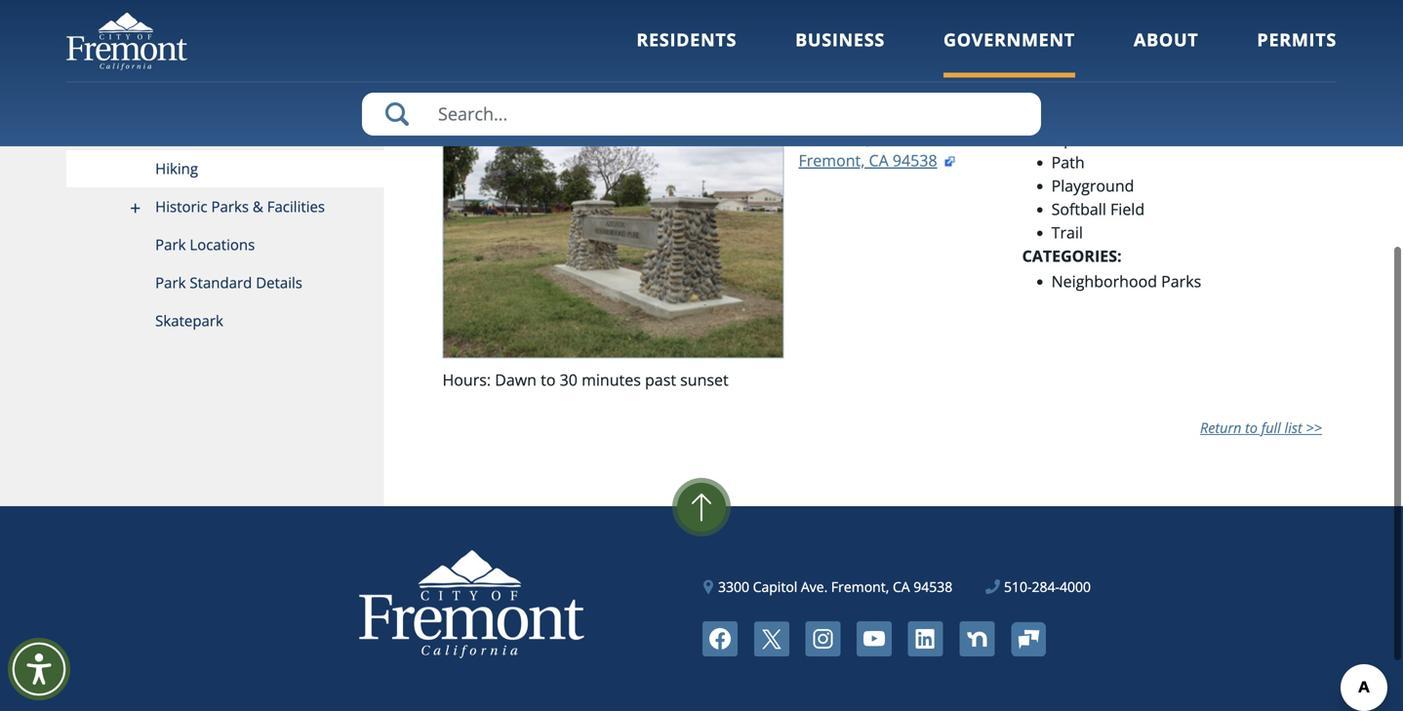 Task type: describe. For each thing, give the bounding box(es) containing it.
footer tw icon image
[[754, 622, 790, 657]]

about link
[[1134, 28, 1199, 78]]

39450
[[799, 126, 844, 147]]

1 horizontal spatial ca
[[893, 578, 910, 597]]

dog
[[155, 121, 183, 141]]

skatepark link
[[66, 303, 384, 341]]

footer my icon image
[[1011, 622, 1046, 657]]

park locations
[[155, 235, 255, 255]]

4000
[[1060, 578, 1091, 597]]

30
[[560, 370, 578, 391]]

footer nd icon image
[[960, 622, 995, 657]]

area
[[1139, 128, 1172, 149]]

1 vertical spatial fremont,
[[832, 578, 890, 597]]

hiking link
[[66, 150, 384, 188]]

historic parks & facilities link
[[66, 188, 384, 226]]

Search text field
[[362, 93, 1042, 136]]

to inside return to full list >> link
[[1246, 418, 1258, 437]]

field
[[1111, 199, 1145, 220]]

open
[[1052, 128, 1092, 149]]

playground
[[1052, 175, 1135, 196]]

path
[[1052, 152, 1085, 173]]

government
[[944, 28, 1076, 52]]

0 horizontal spatial parks
[[211, 197, 249, 217]]

locations
[[190, 235, 255, 255]]

return to full list >> link
[[1201, 417, 1323, 438]]

azeveda image
[[443, 102, 784, 359]]

business link
[[796, 28, 885, 78]]

3300
[[718, 578, 750, 597]]

ave.
[[801, 578, 828, 597]]

hiking
[[155, 159, 198, 179]]

footer li icon image
[[909, 622, 944, 657]]

softball
[[1052, 199, 1107, 220]]

510-284-4000 link
[[986, 577, 1091, 598]]

palm
[[891, 126, 928, 147]]

past
[[645, 370, 676, 391]]

trail
[[1052, 222, 1083, 243]]

park locations link
[[66, 226, 384, 265]]

residents
[[637, 28, 737, 52]]

details
[[256, 273, 303, 293]]

lawn
[[1096, 128, 1135, 149]]

neighborhood
[[1052, 271, 1158, 292]]

business
[[796, 28, 885, 52]]

284-
[[1032, 578, 1060, 597]]

historic parks & facilities
[[155, 197, 325, 217]]

permits link
[[1258, 28, 1337, 78]]

sunset
[[681, 370, 729, 391]]

>>
[[1307, 418, 1323, 437]]



Task type: locate. For each thing, give the bounding box(es) containing it.
3300 capitol ave. fremont, ca 94538
[[718, 578, 953, 597]]

1 horizontal spatial parks
[[1162, 271, 1202, 292]]

dr.
[[932, 126, 954, 147]]

to left 30
[[541, 370, 556, 391]]

permits
[[1258, 28, 1337, 52]]

residents link
[[637, 28, 737, 78]]

&
[[253, 197, 263, 217]]

1 horizontal spatial to
[[1246, 418, 1258, 437]]

hours: dawn to 30 minutes past sunset
[[443, 370, 729, 391]]

to
[[541, 370, 556, 391], [1246, 418, 1258, 437]]

parks right the neighborhood
[[1162, 271, 1202, 292]]

510-
[[1004, 578, 1032, 597]]

ca down royal
[[869, 150, 889, 171]]

minutes
[[582, 370, 641, 391]]

footer yt icon image
[[857, 622, 892, 657]]

0 vertical spatial 94538
[[893, 150, 938, 171]]

dawn
[[495, 370, 537, 391]]

fremont,
[[799, 150, 865, 171], [832, 578, 890, 597]]

skatepark
[[155, 311, 223, 331]]

return to full list >>
[[1201, 418, 1323, 437]]

list
[[1285, 418, 1303, 437]]

3300 capitol ave. fremont, ca 94538 link
[[704, 577, 953, 598]]

0 vertical spatial to
[[541, 370, 556, 391]]

facilities
[[267, 197, 325, 217]]

2 vertical spatial park
[[155, 273, 186, 293]]

park inside dog park 'link'
[[187, 121, 217, 141]]

parks inside amenities: open lawn area path playground softball field trail categories: neighborhood parks
[[1162, 271, 1202, 292]]

footer fb icon image
[[703, 622, 738, 657]]

amenities: open lawn area path playground softball field trail categories: neighborhood parks
[[1023, 103, 1202, 292]]

94538 down palm
[[893, 150, 938, 171]]

1 vertical spatial 94538
[[914, 578, 953, 597]]

hours:
[[443, 370, 491, 391]]

ca
[[869, 150, 889, 171], [893, 578, 910, 597]]

park standard details
[[155, 273, 303, 293]]

return
[[1201, 418, 1242, 437]]

footer ig icon image
[[806, 622, 841, 657]]

categories:
[[1023, 246, 1122, 267]]

fremont, inside 39450 royal palm dr. fremont, ca 94538
[[799, 150, 865, 171]]

park inside park locations link
[[155, 235, 186, 255]]

ca inside 39450 royal palm dr. fremont, ca 94538
[[869, 150, 889, 171]]

park standard details link
[[66, 265, 384, 303]]

39450 royal palm dr. fremont, ca 94538
[[799, 126, 954, 171]]

to left full
[[1246, 418, 1258, 437]]

fremont, right "ave."
[[832, 578, 890, 597]]

1 vertical spatial parks
[[1162, 271, 1202, 292]]

royal
[[848, 126, 887, 147]]

full
[[1262, 418, 1282, 437]]

dog park
[[155, 121, 217, 141]]

94538
[[893, 150, 938, 171], [914, 578, 953, 597]]

0 vertical spatial parks
[[211, 197, 249, 217]]

government link
[[944, 28, 1076, 78]]

columnusercontrol3 main content
[[384, 0, 1337, 507]]

park right dog on the top left of page
[[187, 121, 217, 141]]

park up skatepark
[[155, 273, 186, 293]]

0 vertical spatial fremont,
[[799, 150, 865, 171]]

park down historic
[[155, 235, 186, 255]]

amenities:
[[1023, 103, 1111, 124]]

park
[[187, 121, 217, 141], [155, 235, 186, 255], [155, 273, 186, 293]]

94538 inside 39450 royal palm dr. fremont, ca 94538
[[893, 150, 938, 171]]

about
[[1134, 28, 1199, 52]]

azevada
[[448, 50, 552, 84]]

park for locations
[[155, 235, 186, 255]]

0 vertical spatial ca
[[869, 150, 889, 171]]

0 horizontal spatial ca
[[869, 150, 889, 171]]

park for standard
[[155, 273, 186, 293]]

standard
[[190, 273, 252, 293]]

510-284-4000
[[1004, 578, 1091, 597]]

0 horizontal spatial to
[[541, 370, 556, 391]]

1 vertical spatial ca
[[893, 578, 910, 597]]

parks
[[211, 197, 249, 217], [1162, 271, 1202, 292]]

capitol
[[753, 578, 798, 597]]

fremont, down 39450
[[799, 150, 865, 171]]

94538 up footer li icon
[[914, 578, 953, 597]]

1 vertical spatial to
[[1246, 418, 1258, 437]]

ca up footer li icon
[[893, 578, 910, 597]]

historic
[[155, 197, 208, 217]]

dog park link
[[66, 112, 384, 150]]

parks left &
[[211, 197, 249, 217]]

0 vertical spatial park
[[187, 121, 217, 141]]

1 vertical spatial park
[[155, 235, 186, 255]]



Task type: vqa. For each thing, say whether or not it's contained in the screenshot.
'ideas'
no



